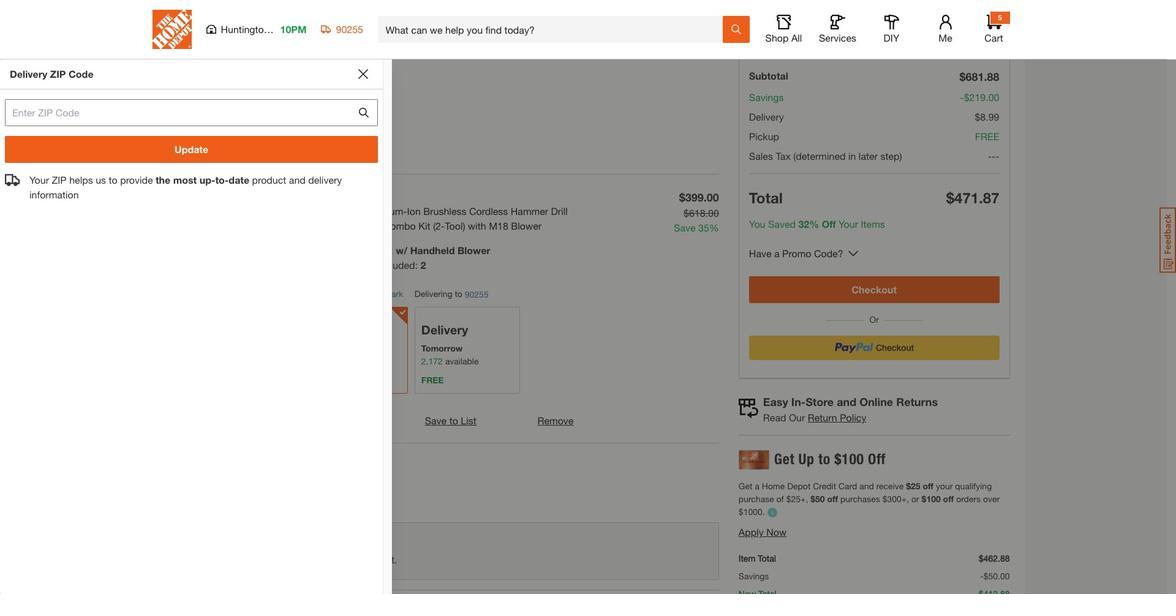Task type: locate. For each thing, give the bounding box(es) containing it.
and left impact
[[303, 220, 319, 232]]

store inside ship to store button
[[354, 323, 385, 337]]

total up you
[[749, 189, 783, 206]]

save left list
[[425, 415, 447, 427]]

blower down with
[[458, 245, 490, 256]]

apply now
[[739, 526, 787, 538]]

tomorrow
[[421, 343, 463, 354]]

list
[[461, 415, 476, 427]]

2 vertical spatial your
[[839, 218, 858, 230]]

(
[[240, 149, 243, 163]]

0 vertical spatial in
[[848, 150, 856, 162]]

in
[[848, 150, 856, 162], [345, 554, 353, 566]]

to left list
[[449, 415, 458, 427]]

1 horizontal spatial item
[[861, 218, 880, 230]]

qualifying
[[955, 481, 992, 491]]

save down $618.00
[[674, 222, 696, 234]]

0 horizontal spatial 90255
[[336, 23, 363, 35]]

0 horizontal spatial store
[[354, 323, 385, 337]]

off left "orders"
[[943, 494, 954, 504]]

0 horizontal spatial park
[[215, 149, 237, 163]]

impact
[[322, 220, 352, 232]]

all right shop
[[791, 32, 802, 43]]

cart 5
[[985, 13, 1003, 43]]

1 horizontal spatial blower
[[511, 220, 542, 232]]

1 vertical spatial of
[[777, 494, 784, 504]]

free down the "2,172"
[[421, 375, 444, 385]]

1 horizontal spatial m18
[[489, 220, 508, 232]]

1 vertical spatial in
[[345, 554, 353, 566]]

off up receive
[[868, 450, 886, 468]]

store
[[354, 323, 385, 337], [806, 395, 834, 409]]

free down $8.99
[[975, 130, 999, 142]]

0 horizontal spatial off
[[822, 218, 836, 230]]

0 vertical spatial m18
[[303, 205, 322, 217]]

to for delivering to 90255
[[455, 289, 462, 299]]

ship
[[309, 323, 335, 337]]

to right up
[[818, 450, 831, 468]]

in right items
[[345, 554, 353, 566]]

of inside attachment options : w/ handheld blower number of tools included : 2
[[340, 259, 349, 271]]

0 vertical spatial store
[[354, 323, 385, 337]]

1 vertical spatial m18
[[489, 220, 508, 232]]

1 vertical spatial free
[[421, 375, 444, 385]]

1 horizontal spatial your
[[936, 481, 953, 491]]

0 vertical spatial your
[[749, 31, 781, 48]]

savings down subtotal on the right top
[[749, 91, 784, 103]]

1 horizontal spatial huntington park
[[341, 289, 403, 299]]

0 horizontal spatial huntington
[[157, 149, 212, 163]]

1 vertical spatial 90255
[[465, 289, 489, 300]]

of left tools
[[340, 259, 349, 271]]

apply
[[739, 526, 764, 538]]

park left (
[[215, 149, 237, 163]]

0 horizontal spatial get
[[739, 481, 753, 491]]

you saved 32% off your item s
[[749, 218, 885, 230]]

item total
[[739, 553, 776, 564]]

$100 right or
[[922, 494, 941, 504]]

number
[[303, 259, 338, 271]]

huntington up most
[[157, 149, 212, 163]]

blower down hammer
[[511, 220, 542, 232]]

services button
[[818, 15, 857, 44]]

0 horizontal spatial save
[[425, 415, 447, 427]]

1 horizontal spatial store
[[806, 395, 834, 409]]

to right ship
[[339, 323, 350, 337]]

0 horizontal spatial item
[[739, 553, 756, 564]]

delivery for delivery
[[749, 111, 784, 123]]

get up to $100 off
[[774, 450, 886, 468]]

alert
[[157, 523, 719, 580]]

1 vertical spatial blower
[[458, 245, 490, 256]]

in left later
[[848, 150, 856, 162]]

your up information
[[29, 174, 49, 186]]

$399.00
[[679, 191, 719, 204]]

0 horizontal spatial free
[[421, 375, 444, 385]]

huntington park up items
[[221, 23, 292, 35]]

0 vertical spatial blower
[[511, 220, 542, 232]]

90255 right delivering at the left of the page
[[465, 289, 489, 300]]

to inside delivering to 90255
[[455, 289, 462, 299]]

pickup up sales
[[749, 130, 779, 142]]

$462.88
[[979, 553, 1010, 564]]

a for have
[[774, 247, 780, 259]]

cost
[[215, 554, 234, 566]]

m18 left fuel at the top
[[303, 205, 322, 217]]

1 horizontal spatial a
[[774, 247, 780, 259]]

get
[[774, 450, 795, 468], [739, 481, 753, 491]]

1 horizontal spatial off
[[868, 450, 886, 468]]

0 vertical spatial save
[[674, 222, 696, 234]]

1 horizontal spatial remove
[[538, 415, 574, 427]]

remove button
[[538, 414, 574, 428]]

0 vertical spatial free
[[975, 130, 999, 142]]

attachment
[[303, 245, 353, 256]]

0 vertical spatial park
[[272, 23, 292, 35]]

and
[[289, 174, 306, 186], [303, 220, 319, 232], [837, 395, 857, 409], [860, 481, 874, 491]]

credit
[[813, 481, 836, 491]]

huntington up items
[[221, 23, 269, 35]]

s
[[880, 218, 885, 230]]

0 horizontal spatial of
[[340, 259, 349, 271]]

credit card icon image
[[739, 450, 769, 470]]

huntington park down tools
[[341, 289, 403, 299]]

0 vertical spatial $100
[[834, 450, 864, 468]]

delivery
[[308, 174, 342, 186]]

store inside easy in-store and online returns read our return policy
[[806, 395, 834, 409]]

step)
[[881, 150, 902, 162]]

checkout button
[[749, 276, 999, 303]]

1 horizontal spatial $100
[[922, 494, 941, 504]]

your left cart
[[356, 554, 375, 566]]

off right $25
[[923, 481, 934, 491]]

1 horizontal spatial your
[[749, 31, 781, 48]]

shop
[[765, 32, 789, 43]]

purchases
[[840, 494, 880, 504]]

0 vertical spatial remove
[[157, 51, 193, 63]]

m18
[[303, 205, 322, 217], [489, 220, 508, 232]]

free
[[975, 130, 999, 142], [421, 375, 444, 385]]

park right (5)
[[272, 23, 292, 35]]

0 vertical spatial get
[[774, 450, 795, 468]]

18v
[[352, 205, 368, 217]]

later
[[859, 150, 878, 162]]

1 horizontal spatial of
[[777, 494, 784, 504]]

delivery up tomorrow
[[421, 323, 468, 337]]

delivery right all
[[281, 554, 316, 566]]

0 horizontal spatial all
[[196, 51, 207, 63]]

0 horizontal spatial blower
[[458, 245, 490, 256]]

cart (5)
[[157, 9, 264, 44]]

total down apply now link
[[758, 553, 776, 564]]

savings down item total
[[739, 571, 769, 582]]

2 horizontal spatial park
[[386, 289, 403, 299]]

your left qualifying
[[936, 481, 953, 491]]

a
[[774, 247, 780, 259], [755, 481, 760, 491]]

90255 up drawer close image at top
[[336, 23, 363, 35]]

and inside the product and delivery information
[[289, 174, 306, 186]]

attachment options : w/ handheld blower number of tools included : 2
[[303, 245, 490, 271]]

all left items
[[196, 51, 207, 63]]

pickup
[[157, 125, 205, 142], [749, 130, 779, 142]]

or
[[865, 314, 884, 325]]

2 vertical spatial huntington
[[341, 289, 383, 299]]

pickup up update
[[157, 125, 205, 142]]

apply now link
[[739, 526, 787, 538]]

1 vertical spatial remove
[[538, 415, 574, 427]]

most
[[173, 174, 197, 186]]

0 vertical spatial your
[[936, 481, 953, 491]]

get left up
[[774, 450, 795, 468]]

blower inside m18 fuel 18v lithium-ion brushless cordless hammer drill and impact driver combo kit (2-tool) with m18 blower
[[511, 220, 542, 232]]

(determined
[[793, 150, 846, 162]]

1 vertical spatial :
[[415, 259, 418, 271]]

0 vertical spatial item
[[861, 218, 880, 230]]

all inside button
[[791, 32, 802, 43]]

in inside alert
[[345, 554, 353, 566]]

and up purchases
[[860, 481, 874, 491]]

delivery left "code"
[[10, 68, 47, 80]]

1 horizontal spatial save
[[674, 222, 696, 234]]

: left w/
[[390, 245, 393, 256]]

blower inside attachment options : w/ handheld blower number of tools included : 2
[[458, 245, 490, 256]]

me button
[[926, 15, 965, 44]]

sales tax (determined in later step)
[[749, 150, 902, 162]]

fuel
[[325, 205, 349, 217]]

and left "delivery"
[[289, 174, 306, 186]]

0 horizontal spatial :
[[390, 245, 393, 256]]

off right 32%
[[822, 218, 836, 230]]

delivery up sales
[[749, 111, 784, 123]]

huntington down tools
[[341, 289, 383, 299]]

0 vertical spatial a
[[774, 247, 780, 259]]

0 vertical spatial all
[[791, 32, 802, 43]]

park down included
[[386, 289, 403, 299]]

0 horizontal spatial your
[[356, 554, 375, 566]]

90255 button
[[321, 23, 364, 36]]

store for in-
[[806, 395, 834, 409]]

zip for code
[[50, 68, 66, 80]]

remove
[[157, 51, 193, 63], [538, 415, 574, 427]]

get for get up to $100 off
[[774, 450, 795, 468]]

m18 fuel 18v lithium-ion brushless cordless hammer drill and impact driver combo kit (2-tool) with m18 blower link
[[303, 190, 574, 234]]

your up subtotal on the right top
[[749, 31, 781, 48]]

1 vertical spatial huntington
[[157, 149, 212, 163]]

off down get a home depot credit card and receive $25 off
[[827, 494, 838, 504]]

1 vertical spatial item
[[739, 553, 756, 564]]

$399.00 $618.00 save 35%
[[674, 191, 719, 234]]

0 vertical spatial 90255
[[336, 23, 363, 35]]

.
[[395, 554, 397, 566]]

drill
[[551, 205, 568, 217]]

$681.88
[[960, 70, 999, 83]]

your zip helps us to provide the most up-to-date
[[29, 174, 252, 186]]

zip left "code"
[[50, 68, 66, 80]]

have
[[749, 247, 772, 259]]

you
[[749, 218, 765, 230]]

$8.99
[[975, 111, 999, 123]]

delivery for delivery tomorrow 2,172 available
[[421, 323, 468, 337]]

returns
[[896, 395, 938, 409]]

:
[[390, 245, 393, 256], [415, 259, 418, 271]]

of down 'home'
[[777, 494, 784, 504]]

diy
[[884, 32, 900, 43]]

in-
[[791, 395, 806, 409]]

the home depot logo image
[[152, 10, 191, 49]]

zip up information
[[52, 174, 67, 186]]

1 horizontal spatial 90255
[[465, 289, 489, 300]]

product and delivery information
[[29, 174, 342, 200]]

m18 down cordless
[[489, 220, 508, 232]]

0 horizontal spatial in
[[345, 554, 353, 566]]

0 horizontal spatial your
[[29, 174, 49, 186]]

drawer close image
[[358, 69, 368, 79]]

0 vertical spatial zip
[[50, 68, 66, 80]]

easy in-store and online returns read our return policy
[[763, 395, 938, 423]]

2 horizontal spatial your
[[839, 218, 858, 230]]

save to list link
[[425, 415, 476, 427]]

driver
[[355, 220, 381, 232]]

1 vertical spatial your
[[356, 554, 375, 566]]

store up return
[[806, 395, 834, 409]]

1 horizontal spatial :
[[415, 259, 418, 271]]

your left s
[[839, 218, 858, 230]]

available
[[445, 356, 479, 366]]

What can we help you find today? search field
[[386, 17, 722, 42]]

now
[[766, 526, 787, 538]]

0 horizontal spatial remove
[[157, 51, 193, 63]]

1 vertical spatial all
[[196, 51, 207, 63]]

delivery inside alert
[[281, 554, 316, 566]]

feedback link image
[[1160, 207, 1176, 273]]

0 horizontal spatial a
[[755, 481, 760, 491]]

up-
[[200, 174, 215, 186]]

get up purchase
[[739, 481, 753, 491]]

1 horizontal spatial free
[[975, 130, 999, 142]]

1 vertical spatial store
[[806, 395, 834, 409]]

store down huntington park button at the left
[[354, 323, 385, 337]]

ion
[[407, 205, 421, 217]]

ship to store
[[309, 323, 385, 337]]

1 horizontal spatial all
[[791, 32, 802, 43]]

1 horizontal spatial get
[[774, 450, 795, 468]]

- for $219.00
[[960, 91, 964, 103]]

1 vertical spatial zip
[[52, 174, 67, 186]]

0 horizontal spatial huntington park
[[221, 23, 292, 35]]

to inside button
[[339, 323, 350, 337]]

your order
[[749, 31, 825, 48]]

off
[[822, 218, 836, 230], [868, 450, 886, 468]]

0 vertical spatial huntington
[[221, 23, 269, 35]]

a right have
[[774, 247, 780, 259]]

delivery inside delivery tomorrow 2,172 available
[[421, 323, 468, 337]]

0 vertical spatial off
[[822, 218, 836, 230]]

w/
[[396, 245, 407, 256]]

$100 up the card
[[834, 450, 864, 468]]

: left 2
[[415, 259, 418, 271]]

and up "policy"
[[837, 395, 857, 409]]

- $50.00
[[980, 571, 1010, 582]]

0 vertical spatial of
[[340, 259, 349, 271]]

ship to store button
[[303, 307, 408, 394]]

all
[[269, 554, 279, 566]]

covers
[[237, 554, 266, 566]]

1 vertical spatial park
[[215, 149, 237, 163]]

1 vertical spatial get
[[739, 481, 753, 491]]

1 vertical spatial a
[[755, 481, 760, 491]]

1 vertical spatial your
[[29, 174, 49, 186]]

lithium-
[[371, 205, 407, 217]]

$100
[[834, 450, 864, 468], [922, 494, 941, 504]]

32%
[[798, 218, 819, 230]]

remove for remove
[[538, 415, 574, 427]]

$1000.
[[739, 507, 765, 517]]

a up purchase
[[755, 481, 760, 491]]

2 horizontal spatial huntington
[[341, 289, 383, 299]]

to left 90255 link
[[455, 289, 462, 299]]



Task type: vqa. For each thing, say whether or not it's contained in the screenshot.
Me on the right top
yes



Task type: describe. For each thing, give the bounding box(es) containing it.
kit
[[419, 220, 430, 232]]

$300+,
[[883, 494, 909, 504]]

remove for remove all items
[[157, 51, 193, 63]]

tool)
[[445, 220, 465, 232]]

return policy link
[[808, 412, 866, 423]]

to right us
[[109, 174, 117, 186]]

0 horizontal spatial m18
[[303, 205, 322, 217]]

90255 inside delivering to 90255
[[465, 289, 489, 300]]

and inside m18 fuel 18v lithium-ion brushless cordless hammer drill and impact driver combo kit (2-tool) with m18 blower
[[303, 220, 319, 232]]

0 vertical spatial :
[[390, 245, 393, 256]]

1 horizontal spatial park
[[272, 23, 292, 35]]

receive
[[876, 481, 904, 491]]

2,172
[[421, 356, 443, 366]]

brushless
[[423, 205, 466, 217]]

provide
[[120, 174, 153, 186]]

90255 inside button
[[336, 23, 363, 35]]

(5)
[[230, 9, 264, 44]]

information
[[29, 189, 79, 200]]

saved
[[768, 218, 796, 230]]

easy
[[763, 395, 788, 409]]

save inside $399.00 $618.00 save 35%
[[674, 222, 696, 234]]

delivery for delivery zip code
[[10, 68, 47, 80]]

to for save to list
[[449, 415, 458, 427]]

delivering
[[415, 289, 452, 299]]

promo
[[782, 247, 811, 259]]

options
[[356, 245, 390, 256]]

1 horizontal spatial huntington
[[221, 23, 269, 35]]

update button
[[5, 136, 378, 163]]

handheld
[[410, 245, 455, 256]]

store for to
[[354, 323, 385, 337]]

1 horizontal spatial in
[[848, 150, 856, 162]]

your inside alert
[[356, 554, 375, 566]]

save to list
[[425, 415, 476, 427]]

delivering to 90255
[[415, 289, 489, 300]]

get for get a home depot credit card and receive $25 off
[[739, 481, 753, 491]]

depot
[[787, 481, 811, 491]]

alert containing this cost covers all delivery items in your cart
[[157, 523, 719, 580]]

1 vertical spatial savings
[[739, 571, 769, 582]]

2 horizontal spatial off
[[943, 494, 954, 504]]

items
[[209, 51, 234, 63]]

shop all button
[[764, 15, 803, 44]]

1 vertical spatial total
[[758, 553, 776, 564]]

to for ship to store
[[339, 323, 350, 337]]

- for $50.00
[[980, 571, 984, 582]]

me
[[939, 32, 952, 43]]

share link
[[692, 21, 719, 32]]

item
[[252, 149, 274, 163]]

huntington park button
[[341, 289, 403, 299]]

this
[[195, 554, 213, 566]]

tools
[[352, 259, 375, 271]]

1 horizontal spatial off
[[923, 481, 934, 491]]

hammer
[[511, 205, 548, 217]]

-$219.00
[[960, 91, 999, 103]]

cart
[[157, 9, 222, 44]]

$25+,
[[786, 494, 808, 504]]

your for your zip helps us to provide the most up-to-date
[[29, 174, 49, 186]]

home
[[762, 481, 785, 491]]

a for get
[[755, 481, 760, 491]]

0 horizontal spatial pickup
[[157, 125, 205, 142]]

your qualifying purchase of $25+,
[[739, 481, 992, 504]]

1 horizontal spatial pickup
[[749, 130, 779, 142]]

orders over $1000.
[[739, 494, 1000, 517]]

this cost covers all delivery items in your cart .
[[195, 554, 397, 566]]

zip for helps
[[52, 174, 67, 186]]

(2-
[[433, 220, 445, 232]]

and inside easy in-store and online returns read our return policy
[[837, 395, 857, 409]]

the
[[156, 174, 170, 186]]

your inside the your qualifying purchase of $25+,
[[936, 481, 953, 491]]

$471.87
[[946, 189, 999, 206]]

0 vertical spatial huntington park
[[221, 23, 292, 35]]

diy button
[[872, 15, 911, 44]]

delivery zip code
[[10, 68, 93, 80]]

card
[[839, 481, 857, 491]]

update
[[174, 143, 208, 155]]

90255 link
[[465, 288, 489, 301]]

1 vertical spatial save
[[425, 415, 447, 427]]

1 vertical spatial off
[[868, 450, 886, 468]]

share
[[697, 21, 719, 32]]

your for your order
[[749, 31, 781, 48]]

2 vertical spatial park
[[386, 289, 403, 299]]

1 vertical spatial huntington park
[[341, 289, 403, 299]]

of inside the your qualifying purchase of $25+,
[[777, 494, 784, 504]]

code?
[[814, 247, 843, 259]]

credit offer details image
[[767, 508, 777, 518]]

with
[[468, 220, 486, 232]]

0 vertical spatial total
[[749, 189, 783, 206]]

remove all items
[[157, 51, 234, 63]]

huntington park ( 1 item )
[[157, 149, 280, 163]]

all for shop
[[791, 32, 802, 43]]

cart
[[378, 554, 395, 566]]

or
[[912, 494, 919, 504]]

cart
[[985, 32, 1003, 43]]

- for -
[[988, 150, 992, 162]]

0 horizontal spatial $100
[[834, 450, 864, 468]]

to-
[[215, 174, 229, 186]]

online
[[860, 395, 893, 409]]

up
[[799, 450, 815, 468]]

checkout
[[852, 284, 897, 295]]

Enter ZIP Code telephone field
[[5, 99, 357, 126]]

$618.00
[[684, 207, 719, 219]]

1 vertical spatial $100
[[922, 494, 941, 504]]

all for remove
[[196, 51, 207, 63]]

helps
[[69, 174, 93, 186]]

0 horizontal spatial off
[[827, 494, 838, 504]]

0 vertical spatial savings
[[749, 91, 784, 103]]

have a promo code? link
[[749, 246, 843, 262]]

tax
[[776, 150, 791, 162]]

services
[[819, 32, 856, 43]]

subtotal
[[749, 70, 788, 81]]

1
[[243, 149, 249, 163]]

our
[[789, 412, 805, 423]]

return
[[808, 412, 837, 423]]



